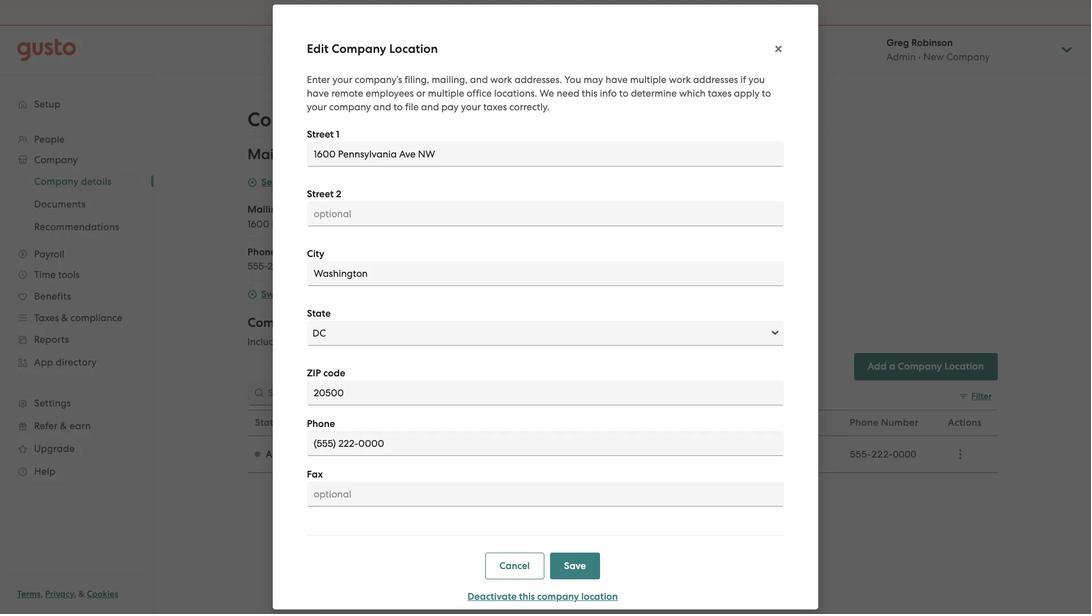 Task type: describe. For each thing, give the bounding box(es) containing it.
gusto ran into a problem, and we're working on it. try again in a few minutes.
[[390, 7, 702, 18]]

cancel button
[[485, 553, 544, 579]]

add a company location
[[868, 360, 984, 372]]

apply
[[734, 88, 760, 99]]

20500 inside the mailing address 1600 pennsylvania ave nw, washington, dc 20500
[[448, 218, 478, 230]]

washington, inside the mailing address 1600 pennsylvania ave nw, washington, dc 20500
[[373, 218, 430, 230]]

remote
[[612, 417, 646, 429]]

save button
[[550, 553, 601, 579]]

location?
[[648, 417, 692, 429]]

status
[[255, 417, 283, 429]]

edit employees at this location
[[607, 218, 748, 230]]

street 1
[[307, 128, 340, 140]]

address down code
[[322, 417, 359, 429]]

0 horizontal spatial multiple
[[428, 88, 465, 99]]

we're
[[514, 7, 535, 18]]

employees for no employees
[[770, 448, 819, 460]]

company down work
[[310, 336, 354, 347]]

add a company location button
[[854, 353, 998, 380]]

1 horizontal spatial 0000
[[893, 449, 917, 460]]

locations.
[[494, 88, 537, 99]]

and inside company work locations includes new company 's physical and remote locations
[[400, 336, 418, 347]]

ran
[[416, 7, 429, 18]]

filter button
[[954, 387, 998, 405]]

Fax text field
[[307, 482, 785, 507]]

1 work from the left
[[491, 74, 512, 85]]

location for edit company location
[[389, 42, 438, 56]]

and down the or
[[421, 101, 439, 113]]

mailing,
[[432, 74, 468, 85]]

and up the office
[[470, 74, 488, 85]]

again
[[608, 7, 632, 18]]

state
[[307, 308, 331, 320]]

addresses.
[[515, 74, 562, 85]]

1 horizontal spatial 222-
[[872, 449, 893, 460]]

deactivate this company location button
[[468, 590, 618, 604]]

phone 555-222-0000
[[248, 246, 314, 272]]

few
[[651, 7, 666, 18]]

nw,
[[352, 218, 371, 230]]

this inside button
[[519, 591, 535, 603]]

includes
[[248, 336, 284, 347]]

555-222-0000
[[850, 449, 917, 460]]

remote inside enter your company's filing, mailing, and work addresses. you may have multiple work addresses if you have remote employees or multiple office locations. we need this info to determine which taxes apply to your company and to file and pay your taxes correctly.
[[332, 88, 363, 99]]

0 vertical spatial locations
[[339, 108, 425, 131]]

ZIP code text field
[[307, 380, 785, 405]]

edit company location
[[307, 42, 438, 56]]

actions
[[948, 417, 982, 429]]

in
[[634, 7, 641, 18]]

company inside enter your company's filing, mailing, and work addresses. you may have multiple work addresses if you have remote employees or multiple office locations. we need this info to determine which taxes apply to your company and to file and pay your taxes correctly.
[[329, 101, 371, 113]]

select
[[261, 176, 289, 188]]

mailing inside "button"
[[294, 288, 329, 300]]

enter your company's filing, mailing, and work addresses. you may have multiple work addresses if you have remote employees or multiple office locations. we need this info to determine which taxes apply to your company and to file and pay your taxes correctly.
[[307, 74, 772, 113]]

Phone text field
[[307, 431, 785, 456]]

edit for edit company location
[[307, 42, 329, 56]]

555- inside the "phone 555-222-0000"
[[248, 260, 268, 272]]

0 horizontal spatial a
[[449, 7, 455, 18]]

employees inside enter your company's filing, mailing, and work addresses. you may have multiple work addresses if you have remote employees or multiple office locations. we need this info to determine which taxes apply to your company and to file and pay your taxes correctly.
[[366, 88, 414, 99]]

working
[[537, 7, 569, 18]]

zip
[[307, 367, 321, 379]]

filing,
[[405, 74, 429, 85]]

0000 inside the "phone 555-222-0000"
[[288, 260, 314, 272]]

on
[[571, 7, 582, 18]]

we
[[540, 88, 554, 99]]

deactivate this company location
[[468, 591, 618, 603]]

employees for edit employees at this location
[[627, 218, 677, 230]]

and left the we're
[[495, 7, 511, 18]]

main company location with option to select different filing and mailing addresses group
[[248, 146, 748, 301]]

phone number
[[850, 417, 919, 429]]

1 vertical spatial washington,
[[447, 449, 504, 460]]

phone inside dialog main content element
[[307, 418, 335, 430]]

phone for 555-
[[248, 246, 276, 258]]

remote location?
[[612, 417, 692, 429]]

switch mailing address
[[261, 288, 368, 300]]

&
[[79, 589, 85, 599]]

1 , from the left
[[41, 589, 43, 599]]

which
[[680, 88, 706, 99]]

pennsylvania inside the mailing address 1600 pennsylvania ave nw, washington, dc 20500
[[272, 218, 331, 230]]

mailing address element
[[248, 203, 748, 239]]

company inside button
[[537, 591, 579, 603]]

terms
[[17, 589, 41, 599]]

switch
[[261, 288, 291, 300]]

privacy
[[45, 589, 74, 599]]

Street 2 text field
[[307, 201, 785, 226]]

company work locations includes new company 's physical and remote locations
[[248, 315, 495, 347]]

company inside "group"
[[286, 146, 351, 163]]

addresses
[[693, 74, 738, 85]]

1 horizontal spatial taxes
[[708, 88, 732, 99]]

2
[[336, 188, 342, 200]]

address inside the mailing address 1600 pennsylvania ave nw, washington, dc 20500
[[285, 204, 322, 215]]

gusto
[[390, 7, 414, 18]]

fax
[[307, 468, 323, 480]]

info
[[600, 88, 617, 99]]

or
[[416, 88, 426, 99]]

Search field
[[248, 380, 532, 405]]

2 horizontal spatial to
[[762, 88, 772, 99]]

2 horizontal spatial your
[[461, 101, 481, 113]]

new
[[287, 336, 308, 347]]

save
[[564, 560, 586, 572]]

code
[[323, 367, 345, 379]]

correctly.
[[510, 101, 550, 113]]

main
[[248, 146, 283, 163]]

filter
[[972, 391, 992, 401]]

location inside button
[[582, 591, 618, 603]]

street for street 2
[[307, 188, 334, 200]]

if
[[741, 74, 747, 85]]



Task type: vqa. For each thing, say whether or not it's contained in the screenshot.
GUSTO
yes



Task type: locate. For each thing, give the bounding box(es) containing it.
0 vertical spatial ave
[[333, 218, 350, 230]]

1 vertical spatial location
[[355, 146, 413, 163]]

mailing down select
[[248, 204, 283, 215]]

1 vertical spatial edit
[[607, 218, 625, 230]]

this down cancel button
[[519, 591, 535, 603]]

problem,
[[457, 7, 493, 18]]

location inside "group"
[[355, 146, 413, 163]]

work up locations.
[[491, 74, 512, 85]]

a
[[449, 7, 455, 18], [643, 7, 649, 18], [890, 360, 896, 372]]

0 vertical spatial pennsylvania
[[272, 218, 331, 230]]

no for no
[[611, 449, 624, 460]]

mailing up state
[[294, 288, 329, 300]]

city
[[307, 248, 325, 260]]

1 horizontal spatial have
[[606, 74, 628, 85]]

list
[[248, 203, 748, 280]]

1 vertical spatial this
[[692, 218, 708, 230]]

to left file
[[394, 101, 403, 113]]

ave left nw
[[409, 449, 425, 460]]

have up info
[[606, 74, 628, 85]]

determine
[[631, 88, 677, 99]]

you
[[565, 74, 581, 85]]

location
[[710, 218, 748, 230], [582, 591, 618, 603]]

0 vertical spatial 1600
[[248, 218, 270, 230]]

phone left number
[[850, 417, 879, 429]]

222- up switch
[[268, 260, 288, 272]]

1 vertical spatial ave
[[409, 449, 425, 460]]

minutes.
[[668, 7, 702, 18]]

1 vertical spatial taxes
[[483, 101, 507, 113]]

0 vertical spatial taxes
[[708, 88, 732, 99]]

0 vertical spatial company
[[329, 101, 371, 113]]

0 horizontal spatial phone
[[248, 246, 276, 258]]

washington, right nw,
[[373, 218, 430, 230]]

2 horizontal spatial employees
[[770, 448, 819, 460]]

ave
[[333, 218, 350, 230], [409, 449, 425, 460]]

edit
[[307, 42, 329, 56], [607, 218, 625, 230]]

0 vertical spatial location
[[389, 42, 438, 56]]

this inside enter your company's filing, mailing, and work addresses. you may have multiple work addresses if you have remote employees or multiple office locations. we need this info to determine which taxes apply to your company and to file and pay your taxes correctly.
[[582, 88, 598, 99]]

remote up company locations
[[332, 88, 363, 99]]

pay
[[442, 101, 459, 113]]

0 horizontal spatial work
[[491, 74, 512, 85]]

2 horizontal spatial this
[[692, 218, 708, 230]]

location inside 'button'
[[945, 360, 984, 372]]

1 vertical spatial locations
[[342, 315, 398, 330]]

terms link
[[17, 589, 41, 599]]

privacy link
[[45, 589, 74, 599]]

a right into
[[449, 7, 455, 18]]

nw
[[428, 449, 445, 460]]

company down save button
[[537, 591, 579, 603]]

1 vertical spatial 0000
[[893, 449, 917, 460]]

location inside mailing address element
[[710, 218, 748, 230]]

0 horizontal spatial pennsylvania
[[272, 218, 331, 230]]

company's
[[355, 74, 402, 85]]

may
[[584, 74, 603, 85]]

's
[[354, 336, 359, 347]]

1 vertical spatial 222-
[[872, 449, 893, 460]]

to
[[620, 88, 629, 99], [762, 88, 772, 99], [394, 101, 403, 113]]

0 horizontal spatial ,
[[41, 589, 43, 599]]

company up includes
[[248, 315, 305, 330]]

dc
[[432, 218, 446, 230], [506, 449, 520, 460]]

multiple down mailing,
[[428, 88, 465, 99]]

, left privacy
[[41, 589, 43, 599]]

filing
[[291, 176, 316, 188]]

0 horizontal spatial 0000
[[288, 260, 314, 272]]

1 horizontal spatial employees
[[627, 218, 677, 230]]

0000 down number
[[893, 449, 917, 460]]

dialog main content element
[[296, 66, 796, 614]]

0 vertical spatial 0000
[[288, 260, 314, 272]]

0 vertical spatial edit
[[307, 42, 329, 56]]

1 vertical spatial street
[[307, 188, 334, 200]]

company up the "main"
[[248, 108, 335, 131]]

company right add
[[898, 360, 943, 372]]

Street 1 text field
[[307, 142, 785, 167]]

1 horizontal spatial 1600
[[322, 449, 345, 460]]

employees down company's
[[366, 88, 414, 99]]

no down remote
[[611, 449, 624, 460]]

1 vertical spatial remote
[[420, 336, 452, 347]]

1 vertical spatial 20500
[[522, 449, 551, 460]]

1600 up fax at left bottom
[[322, 449, 345, 460]]

1 vertical spatial dc
[[506, 449, 520, 460]]

employees button
[[734, 411, 843, 435]]

employees left at
[[627, 218, 677, 230]]

1 vertical spatial pennsylvania
[[348, 449, 406, 460]]

taxes
[[708, 88, 732, 99], [483, 101, 507, 113]]

0 vertical spatial this
[[582, 88, 598, 99]]

locations inside company work locations includes new company 's physical and remote locations
[[342, 315, 398, 330]]

multiple
[[630, 74, 667, 85], [428, 88, 465, 99]]

0 vertical spatial mailing
[[248, 204, 283, 215]]

0 horizontal spatial washington,
[[373, 218, 430, 230]]

no employees
[[755, 448, 819, 460]]

no
[[755, 448, 768, 460], [611, 449, 624, 460]]

2 work from the left
[[669, 74, 691, 85]]

0 vertical spatial street
[[307, 128, 334, 140]]

1600 inside the mailing address 1600 pennsylvania ave nw, washington, dc 20500
[[248, 218, 270, 230]]

1 horizontal spatial remote
[[420, 336, 452, 347]]

1 horizontal spatial dc
[[506, 449, 520, 460]]

work
[[491, 74, 512, 85], [669, 74, 691, 85]]

222- inside the "phone 555-222-0000"
[[268, 260, 288, 272]]

number
[[881, 417, 919, 429]]

company up company's
[[332, 42, 387, 56]]

0 horizontal spatial 1600
[[248, 218, 270, 230]]

0000
[[288, 260, 314, 272], [893, 449, 917, 460]]

1 horizontal spatial company
[[537, 591, 579, 603]]

need
[[557, 88, 580, 99]]

, left the & on the bottom of the page
[[74, 589, 76, 599]]

a right add
[[890, 360, 896, 372]]

main company location
[[248, 146, 413, 163]]

cookies
[[87, 589, 118, 599]]

switch mailing address button
[[248, 288, 368, 301]]

1 horizontal spatial washington,
[[447, 449, 504, 460]]

this
[[582, 88, 598, 99], [692, 218, 708, 230], [519, 591, 535, 603]]

1 vertical spatial 555-
[[850, 449, 872, 460]]

1 horizontal spatial ,
[[74, 589, 76, 599]]

1 vertical spatial multiple
[[428, 88, 465, 99]]

1 vertical spatial company
[[537, 591, 579, 603]]

taxes down addresses
[[708, 88, 732, 99]]

location for main company location
[[355, 146, 413, 163]]

and
[[495, 7, 511, 18], [470, 74, 488, 85], [373, 101, 391, 113], [421, 101, 439, 113], [400, 336, 418, 347]]

select filing address button
[[248, 176, 356, 189]]

locations up physical
[[342, 315, 398, 330]]

street left "1"
[[307, 128, 334, 140]]

2 , from the left
[[74, 589, 76, 599]]

1 horizontal spatial 555-
[[850, 449, 872, 460]]

status button
[[248, 411, 315, 435]]

2 vertical spatial this
[[519, 591, 535, 603]]

address down main company location
[[319, 176, 356, 188]]

remote inside company work locations includes new company 's physical and remote locations
[[420, 336, 452, 347]]

0 vertical spatial 222-
[[268, 260, 288, 272]]

1 horizontal spatial work
[[669, 74, 691, 85]]

1 horizontal spatial location
[[710, 218, 748, 230]]

0 horizontal spatial taxes
[[483, 101, 507, 113]]

0 horizontal spatial dc
[[432, 218, 446, 230]]

multiple up determine
[[630, 74, 667, 85]]

work up which
[[669, 74, 691, 85]]

a right in
[[643, 7, 649, 18]]

employees
[[366, 88, 414, 99], [627, 218, 677, 230], [770, 448, 819, 460]]

1 horizontal spatial pennsylvania
[[348, 449, 406, 460]]

1 vertical spatial have
[[307, 88, 329, 99]]

,
[[41, 589, 43, 599], [74, 589, 76, 599]]

account menu element
[[872, 26, 1075, 74]]

ave left nw,
[[333, 218, 350, 230]]

555- down the phone number
[[850, 449, 872, 460]]

employees down employees button
[[770, 448, 819, 460]]

location right at
[[710, 218, 748, 230]]

you
[[749, 74, 765, 85]]

street left "2"
[[307, 188, 334, 200]]

have
[[606, 74, 628, 85], [307, 88, 329, 99]]

2 vertical spatial location
[[945, 360, 984, 372]]

0 horizontal spatial 20500
[[448, 218, 478, 230]]

0 horizontal spatial 222-
[[268, 260, 288, 272]]

this down may
[[582, 88, 598, 99]]

taxes down the office
[[483, 101, 507, 113]]

1 horizontal spatial phone
[[307, 418, 335, 430]]

into
[[432, 7, 447, 18]]

and down company's
[[373, 101, 391, 113]]

home image
[[17, 38, 76, 61]]

0 vertical spatial 20500
[[448, 218, 478, 230]]

0 vertical spatial remote
[[332, 88, 363, 99]]

1 horizontal spatial 20500
[[522, 449, 551, 460]]

edit inside mailing address element
[[607, 218, 625, 230]]

add
[[868, 360, 887, 372]]

locations down company's
[[339, 108, 425, 131]]

20500 up fax "text field"
[[522, 449, 551, 460]]

1 vertical spatial 1600
[[322, 449, 345, 460]]

file
[[405, 101, 419, 113]]

locations
[[455, 336, 495, 347]]

0 vertical spatial washington,
[[373, 218, 430, 230]]

company locations
[[248, 108, 425, 131]]

active
[[266, 449, 294, 460]]

1600 pennsylvania ave nw  washington, dc 20500
[[322, 449, 551, 460]]

0 horizontal spatial this
[[519, 591, 535, 603]]

phone for number
[[850, 417, 879, 429]]

phone up switch
[[248, 246, 276, 258]]

remote left locations
[[420, 336, 452, 347]]

1600 up the "phone 555-222-0000"
[[248, 218, 270, 230]]

0 vertical spatial location
[[710, 218, 748, 230]]

your down enter
[[307, 101, 327, 113]]

City text field
[[307, 261, 785, 286]]

0 vertical spatial multiple
[[630, 74, 667, 85]]

edit employees at this location link
[[607, 218, 748, 230]]

no for no employees
[[755, 448, 768, 460]]

0 horizontal spatial no
[[611, 449, 624, 460]]

street for street 1
[[307, 128, 334, 140]]

and right physical
[[400, 336, 418, 347]]

edit for edit employees at this location
[[607, 218, 625, 230]]

company up "1"
[[329, 101, 371, 113]]

0000 down city
[[288, 260, 314, 272]]

location down save
[[582, 591, 618, 603]]

555- up switch
[[248, 260, 268, 272]]

1 horizontal spatial no
[[755, 448, 768, 460]]

1 horizontal spatial your
[[333, 74, 353, 85]]

555-
[[248, 260, 268, 272], [850, 449, 872, 460]]

washington, right nw
[[447, 449, 504, 460]]

1 vertical spatial employees
[[627, 218, 677, 230]]

location up filter popup button
[[945, 360, 984, 372]]

phone inside the "phone 555-222-0000"
[[248, 246, 276, 258]]

your right enter
[[333, 74, 353, 85]]

0 horizontal spatial remote
[[332, 88, 363, 99]]

0 vertical spatial 555-
[[248, 260, 268, 272]]

phone element
[[248, 246, 748, 280]]

1 street from the top
[[307, 128, 334, 140]]

cookies button
[[87, 587, 118, 601]]

2 street from the top
[[307, 188, 334, 200]]

deactivate
[[468, 591, 517, 603]]

0 vertical spatial have
[[606, 74, 628, 85]]

1 vertical spatial mailing
[[294, 288, 329, 300]]

2 vertical spatial employees
[[770, 448, 819, 460]]

street 2
[[307, 188, 342, 200]]

address down street 2
[[285, 204, 322, 215]]

location
[[389, 42, 438, 56], [355, 146, 413, 163], [945, 360, 984, 372]]

0 horizontal spatial have
[[307, 88, 329, 99]]

zip code
[[307, 367, 345, 379]]

20500 up phone element
[[448, 218, 478, 230]]

mailing
[[248, 204, 283, 215], [294, 288, 329, 300]]

phone down zip code at the bottom
[[307, 418, 335, 430]]

0 horizontal spatial company
[[329, 101, 371, 113]]

company down street 1
[[286, 146, 351, 163]]

0 horizontal spatial mailing
[[248, 204, 283, 215]]

terms , privacy , & cookies
[[17, 589, 118, 599]]

address inside switch mailing address "button"
[[331, 288, 368, 300]]

1 horizontal spatial ave
[[409, 449, 425, 460]]

1 horizontal spatial edit
[[607, 218, 625, 230]]

enter
[[307, 74, 330, 85]]

a inside 'button'
[[890, 360, 896, 372]]

locations
[[339, 108, 425, 131], [342, 315, 398, 330]]

mailing address 1600 pennsylvania ave nw, washington, dc 20500
[[248, 204, 478, 230]]

try
[[594, 7, 606, 18]]

address up work
[[331, 288, 368, 300]]

washington,
[[373, 218, 430, 230], [447, 449, 504, 460]]

20500
[[448, 218, 478, 230], [522, 449, 551, 460]]

your down the office
[[461, 101, 481, 113]]

physical
[[362, 336, 398, 347]]

have down enter
[[307, 88, 329, 99]]

1 horizontal spatial a
[[643, 7, 649, 18]]

dc inside the mailing address 1600 pennsylvania ave nw, washington, dc 20500
[[432, 218, 446, 230]]

list containing mailing address
[[248, 203, 748, 280]]

0 horizontal spatial employees
[[366, 88, 414, 99]]

address inside select filing address button
[[319, 176, 356, 188]]

location up filing,
[[389, 42, 438, 56]]

no down employees
[[755, 448, 768, 460]]

1 vertical spatial location
[[582, 591, 618, 603]]

0 vertical spatial employees
[[366, 88, 414, 99]]

location down file
[[355, 146, 413, 163]]

1 horizontal spatial this
[[582, 88, 598, 99]]

0 horizontal spatial to
[[394, 101, 403, 113]]

0 horizontal spatial location
[[582, 591, 618, 603]]

1 horizontal spatial to
[[620, 88, 629, 99]]

this right at
[[692, 218, 708, 230]]

to down you on the right top of the page
[[762, 88, 772, 99]]

mailing inside the mailing address 1600 pennsylvania ave nw, washington, dc 20500
[[248, 204, 283, 215]]

1 horizontal spatial multiple
[[630, 74, 667, 85]]

select filing address
[[261, 176, 356, 188]]

222- down the phone number
[[872, 449, 893, 460]]

work
[[308, 315, 339, 330]]

it.
[[584, 7, 592, 18]]

ave inside the mailing address 1600 pennsylvania ave nw, washington, dc 20500
[[333, 218, 350, 230]]

remote
[[332, 88, 363, 99], [420, 336, 452, 347]]

employees
[[741, 417, 789, 429]]

2 horizontal spatial phone
[[850, 417, 879, 429]]

remote location? button
[[605, 411, 733, 435]]

0 horizontal spatial your
[[307, 101, 327, 113]]

this inside mailing address element
[[692, 218, 708, 230]]

1 horizontal spatial mailing
[[294, 288, 329, 300]]

1
[[336, 128, 340, 140]]

to right info
[[620, 88, 629, 99]]

employees inside mailing address element
[[627, 218, 677, 230]]

company inside 'button'
[[898, 360, 943, 372]]



